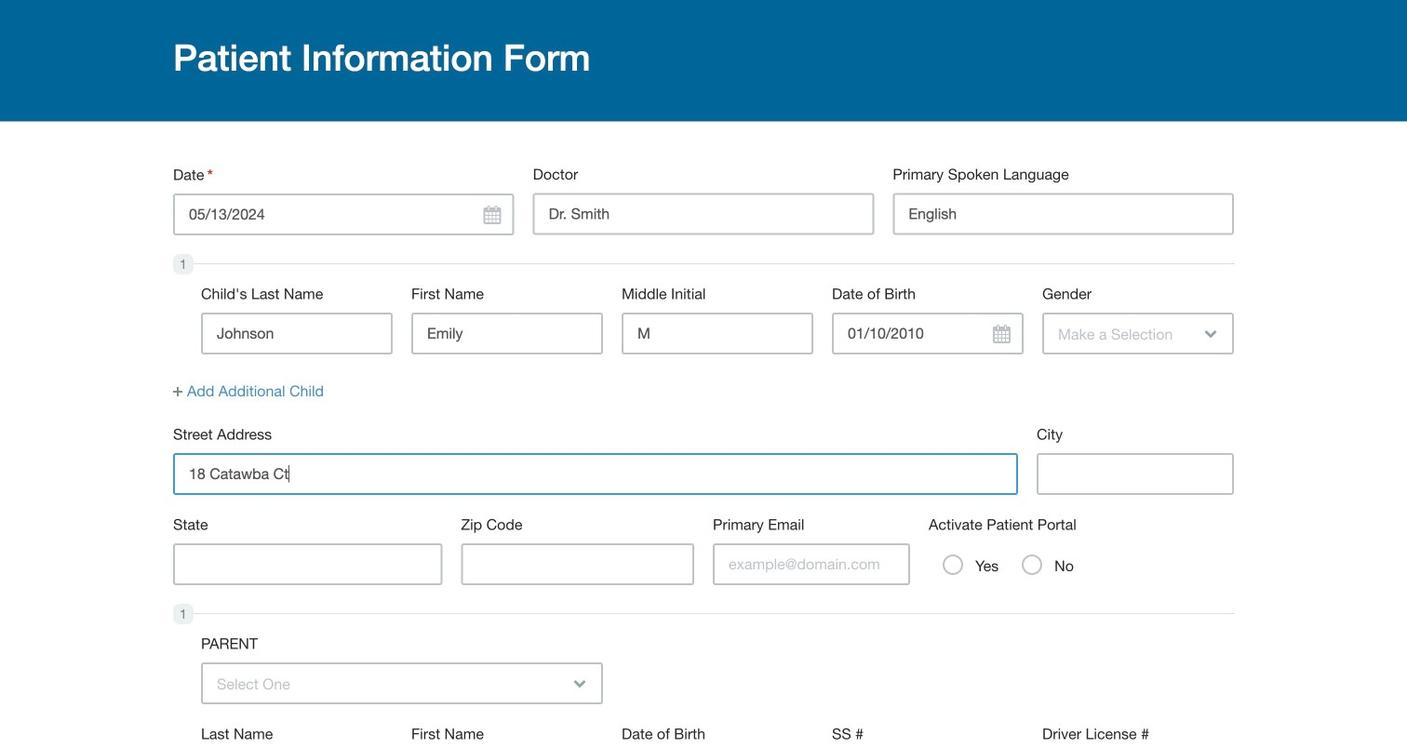 Task type: describe. For each thing, give the bounding box(es) containing it.
MM/DD/YYYY text field
[[832, 313, 1024, 355]]

example@domain.com text field
[[713, 543, 910, 585]]

MM/DD/YYYY text field
[[173, 194, 514, 236]]



Task type: locate. For each thing, give the bounding box(es) containing it.
None text field
[[173, 453, 1018, 495], [173, 543, 442, 585], [173, 453, 1018, 495], [173, 543, 442, 585]]

None text field
[[533, 193, 874, 235], [893, 193, 1234, 235], [201, 313, 393, 355], [411, 313, 603, 355], [622, 313, 814, 355], [1037, 453, 1234, 495], [461, 543, 694, 585], [533, 193, 874, 235], [893, 193, 1234, 235], [201, 313, 393, 355], [411, 313, 603, 355], [622, 313, 814, 355], [1037, 453, 1234, 495], [461, 543, 694, 585]]



Task type: vqa. For each thing, say whether or not it's contained in the screenshot.
EXAMPLE@DOMAIN.COM text box
yes



